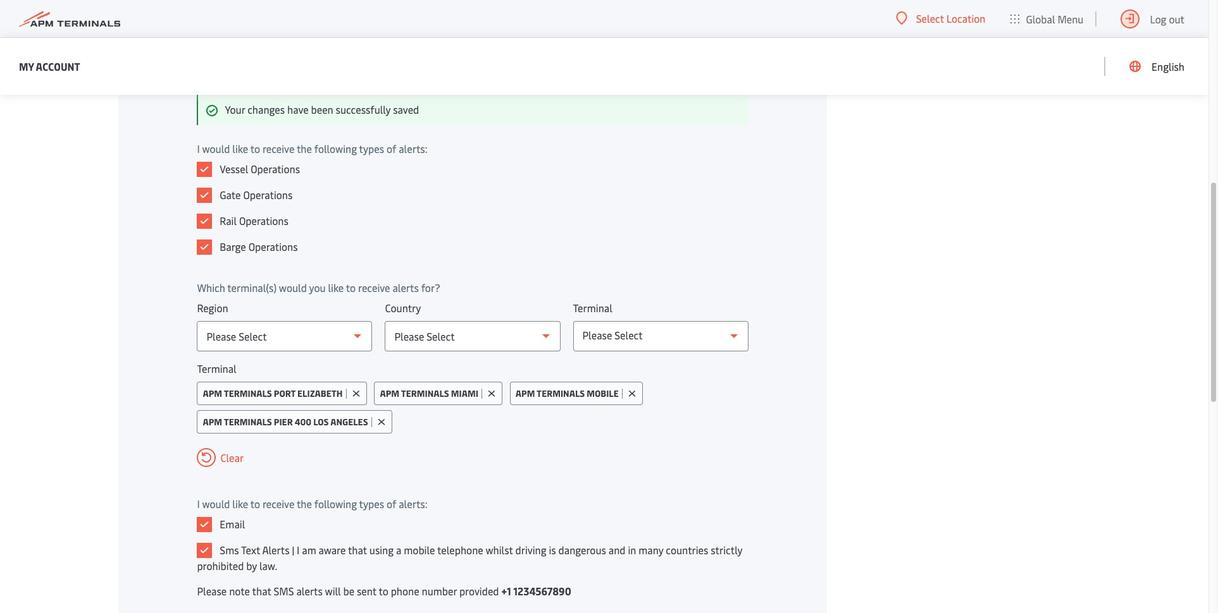 Task type: vqa. For each thing, say whether or not it's contained in the screenshot.
the times
no



Task type: locate. For each thing, give the bounding box(es) containing it.
i
[[197, 142, 200, 156], [197, 497, 200, 511], [297, 544, 300, 558]]

would for gate operations
[[202, 142, 230, 156]]

receive up vessel operations
[[263, 142, 295, 156]]

apm terminals pier 400 los angeles
[[203, 416, 368, 428]]

0 horizontal spatial alerts
[[296, 585, 323, 599]]

+1
[[501, 585, 511, 599]]

2 alerts: from the top
[[399, 497, 427, 511]]

1 vertical spatial that
[[252, 585, 271, 599]]

clear button
[[197, 449, 244, 468]]

terminals for port
[[224, 388, 272, 400]]

the for +1 1234567890
[[297, 497, 312, 511]]

terminals left mobile
[[537, 388, 585, 400]]

i up email checkbox
[[197, 497, 200, 511]]

1 vertical spatial alerts:
[[399, 497, 427, 511]]

note
[[229, 585, 250, 599]]

select
[[916, 11, 944, 25], [615, 328, 643, 342]]

receive up alerts
[[263, 497, 295, 511]]

and
[[609, 544, 626, 558]]

log
[[1150, 12, 1167, 26]]

i would like to receive the following types of alerts: down your changes have been  successfully saved
[[197, 142, 427, 156]]

Vessel Operations checkbox
[[197, 162, 212, 177]]

tab
[[363, 0, 572, 22], [582, 0, 792, 22]]

alerts: for +1 1234567890
[[399, 497, 427, 511]]

angeles
[[330, 416, 368, 428]]

1 vertical spatial of
[[387, 497, 396, 511]]

1 vertical spatial terminal
[[197, 362, 237, 376]]

of
[[387, 142, 396, 156], [387, 497, 396, 511]]

0 vertical spatial alerts
[[393, 281, 419, 295]]

2 the from the top
[[297, 497, 312, 511]]

1 alerts: from the top
[[399, 142, 427, 156]]

0 horizontal spatial tab
[[363, 0, 572, 22]]

strictly
[[711, 544, 743, 558]]

mobile
[[404, 544, 435, 558]]

to right sent
[[379, 585, 388, 599]]

apm for apm terminals mobile
[[516, 388, 535, 400]]

1 vertical spatial the
[[297, 497, 312, 511]]

in
[[628, 544, 636, 558]]

0 horizontal spatial please
[[197, 585, 227, 599]]

0 vertical spatial i would like to receive the following types of alerts:
[[197, 142, 427, 156]]

following for +1 1234567890
[[314, 497, 357, 511]]

Sms Text Alerts | I am aware that using a mobile telephone whilst driving is dangerous and in many countries strictly prohibited by law. checkbox
[[197, 544, 212, 559]]

0 vertical spatial the
[[297, 142, 312, 156]]

0 vertical spatial select
[[916, 11, 944, 25]]

1 vertical spatial types
[[359, 497, 384, 511]]

log out link
[[1120, 0, 1185, 37]]

alerts left will
[[296, 585, 323, 599]]

2 tab from the left
[[582, 0, 792, 22]]

operations up gate operations
[[251, 162, 300, 176]]

global menu
[[1026, 12, 1084, 26]]

terminals left port
[[224, 388, 272, 400]]

alerts up country
[[393, 281, 419, 295]]

1 i would like to receive the following types of alerts: from the top
[[197, 142, 427, 156]]

would left you
[[279, 281, 307, 295]]

your changes have been  successfully saved
[[225, 103, 419, 116]]

types up using
[[359, 497, 384, 511]]

0 vertical spatial following
[[314, 142, 357, 156]]

like for gate operations
[[232, 142, 248, 156]]

alerts
[[262, 544, 290, 558]]

1 horizontal spatial please
[[583, 328, 612, 342]]

operations down rail operations
[[249, 240, 298, 254]]

0 vertical spatial i
[[197, 142, 200, 156]]

operations for vessel operations
[[251, 162, 300, 176]]

terminals left "pier"
[[224, 416, 272, 428]]

would
[[202, 142, 230, 156], [279, 281, 307, 295], [202, 497, 230, 511]]

400
[[295, 416, 312, 428]]

1 tab from the left
[[363, 0, 572, 22]]

miami
[[451, 388, 478, 400]]

operations down vessel operations
[[243, 188, 293, 202]]

i up vessel operations checkbox
[[197, 142, 200, 156]]

i would like to receive the following types of alerts:
[[197, 142, 427, 156], [197, 497, 427, 511]]

types
[[359, 142, 384, 156], [359, 497, 384, 511]]

1 vertical spatial alerts
[[296, 585, 323, 599]]

0 vertical spatial of
[[387, 142, 396, 156]]

1 horizontal spatial alerts
[[393, 281, 419, 295]]

terminal down 'region'
[[197, 362, 237, 376]]

please note that sms alerts will be sent to phone number provided +1 1234567890
[[197, 585, 571, 599]]

operations
[[251, 162, 300, 176], [243, 188, 293, 202], [239, 214, 288, 228], [249, 240, 298, 254]]

1 vertical spatial please
[[197, 585, 227, 599]]

following
[[314, 142, 357, 156], [314, 497, 357, 511]]

i would like to receive the following types of alerts: up 'am' on the left of the page
[[197, 497, 427, 511]]

0 vertical spatial please
[[583, 328, 612, 342]]

english
[[1152, 59, 1185, 73]]

0 vertical spatial like
[[232, 142, 248, 156]]

mobile
[[587, 388, 619, 400]]

the down have
[[297, 142, 312, 156]]

1 the from the top
[[297, 142, 312, 156]]

like up email
[[232, 497, 248, 511]]

Gate Operations checkbox
[[197, 188, 212, 203]]

by
[[246, 559, 257, 573]]

that left sms
[[252, 585, 271, 599]]

0 vertical spatial terminal
[[573, 301, 613, 315]]

alerts:
[[399, 142, 427, 156], [399, 497, 427, 511]]

1 of from the top
[[387, 142, 396, 156]]

please
[[583, 328, 612, 342], [197, 585, 227, 599]]

terminal up please select
[[573, 301, 613, 315]]

0 vertical spatial alerts:
[[399, 142, 427, 156]]

alerts: down saved
[[399, 142, 427, 156]]

alerts: up mobile
[[399, 497, 427, 511]]

1 vertical spatial receive
[[358, 281, 390, 295]]

2 i would like to receive the following types of alerts: from the top
[[197, 497, 427, 511]]

1 types from the top
[[359, 142, 384, 156]]

law.
[[259, 559, 277, 573]]

that inside sms text alerts | i am aware that using a mobile telephone whilst driving is dangerous and in many countries strictly prohibited by law.
[[348, 544, 367, 558]]

account
[[36, 59, 80, 73]]

would up vessel operations checkbox
[[202, 142, 230, 156]]

receive up country
[[358, 281, 390, 295]]

0 vertical spatial that
[[348, 544, 367, 558]]

like
[[232, 142, 248, 156], [328, 281, 344, 295], [232, 497, 248, 511]]

like right you
[[328, 281, 344, 295]]

would up email checkbox
[[202, 497, 230, 511]]

1 following from the top
[[314, 142, 357, 156]]

1 vertical spatial following
[[314, 497, 357, 511]]

receive
[[263, 142, 295, 156], [358, 281, 390, 295], [263, 497, 295, 511]]

1 horizontal spatial tab
[[582, 0, 792, 22]]

text
[[241, 544, 260, 558]]

apm terminals port elizabeth button
[[197, 382, 367, 406]]

i right |
[[297, 544, 300, 558]]

i for +1 1234567890
[[197, 497, 200, 511]]

gate operations
[[220, 188, 293, 202]]

2 vertical spatial receive
[[263, 497, 295, 511]]

the
[[297, 142, 312, 156], [297, 497, 312, 511]]

the up 'am' on the left of the page
[[297, 497, 312, 511]]

apm
[[203, 388, 222, 400], [380, 388, 399, 400], [516, 388, 535, 400], [203, 416, 222, 428]]

1 vertical spatial i
[[197, 497, 200, 511]]

types for +1 1234567890
[[359, 497, 384, 511]]

los
[[313, 416, 329, 428]]

2 vertical spatial like
[[232, 497, 248, 511]]

operations for gate operations
[[243, 188, 293, 202]]

2 vertical spatial i
[[297, 544, 300, 558]]

please down prohibited
[[197, 585, 227, 599]]

of for gate operations
[[387, 142, 396, 156]]

1 vertical spatial i would like to receive the following types of alerts:
[[197, 497, 427, 511]]

apm terminals pier 400 los angeles button
[[197, 411, 392, 434]]

2 of from the top
[[387, 497, 396, 511]]

sms text alerts | i am aware that using a mobile telephone whilst driving is dangerous and in many countries strictly prohibited by law.
[[197, 544, 743, 573]]

been
[[311, 103, 333, 116]]

to
[[250, 142, 260, 156], [346, 281, 356, 295], [250, 497, 260, 511], [379, 585, 388, 599]]

0 vertical spatial receive
[[263, 142, 295, 156]]

clear
[[221, 451, 244, 465]]

2 following from the top
[[314, 497, 357, 511]]

terminals
[[224, 388, 272, 400], [401, 388, 449, 400], [537, 388, 585, 400], [224, 416, 272, 428]]

changes
[[248, 103, 285, 116]]

following up aware
[[314, 497, 357, 511]]

alerts
[[393, 281, 419, 295], [296, 585, 323, 599]]

of for +1 1234567890
[[387, 497, 396, 511]]

types down successfully
[[359, 142, 384, 156]]

provided
[[459, 585, 499, 599]]

0 vertical spatial would
[[202, 142, 230, 156]]

port
[[274, 388, 295, 400]]

operations up barge operations
[[239, 214, 288, 228]]

using
[[369, 544, 394, 558]]

rail operations
[[220, 214, 288, 228]]

following down been
[[314, 142, 357, 156]]

my account
[[19, 59, 80, 73]]

to right you
[[346, 281, 356, 295]]

like for +1 1234567890
[[232, 497, 248, 511]]

please up mobile
[[583, 328, 612, 342]]

2 vertical spatial would
[[202, 497, 230, 511]]

of up a
[[387, 497, 396, 511]]

please for please select
[[583, 328, 612, 342]]

region
[[197, 301, 228, 315]]

like up the vessel
[[232, 142, 248, 156]]

am
[[302, 544, 316, 558]]

0 horizontal spatial select
[[615, 328, 643, 342]]

apm for apm terminals port elizabeth
[[203, 388, 222, 400]]

1 horizontal spatial that
[[348, 544, 367, 558]]

of down saved
[[387, 142, 396, 156]]

that left using
[[348, 544, 367, 558]]

1 horizontal spatial select
[[916, 11, 944, 25]]

2 types from the top
[[359, 497, 384, 511]]

tab list
[[363, 0, 792, 22]]

1 horizontal spatial terminal
[[573, 301, 613, 315]]

i would like to receive the following types of alerts: for +1 1234567890
[[197, 497, 427, 511]]

that
[[348, 544, 367, 558], [252, 585, 271, 599]]

terminal
[[573, 301, 613, 315], [197, 362, 237, 376]]

be
[[343, 585, 354, 599]]

terminals left miami
[[401, 388, 449, 400]]

0 vertical spatial types
[[359, 142, 384, 156]]



Task type: describe. For each thing, give the bounding box(es) containing it.
receive for +1 1234567890
[[263, 497, 295, 511]]

apm terminals port elizabeth
[[203, 388, 343, 400]]

select location
[[916, 11, 986, 25]]

many
[[639, 544, 664, 558]]

0 horizontal spatial terminal
[[197, 362, 237, 376]]

Rail Operations checkbox
[[197, 214, 212, 229]]

vessel operations
[[220, 162, 300, 176]]

1 vertical spatial would
[[279, 281, 307, 295]]

log out
[[1150, 12, 1185, 26]]

global
[[1026, 12, 1055, 26]]

i would like to receive the following types of alerts: for gate operations
[[197, 142, 427, 156]]

Email checkbox
[[197, 518, 212, 533]]

Barge Operations checkbox
[[197, 240, 212, 255]]

will
[[325, 585, 341, 599]]

which terminal(s) would you like to receive alerts for?
[[197, 281, 440, 295]]

vessel
[[220, 162, 248, 176]]

location
[[947, 11, 986, 25]]

i for gate operations
[[197, 142, 200, 156]]

terminal(s)
[[227, 281, 277, 295]]

apm terminals miami
[[380, 388, 478, 400]]

apm for apm terminals pier 400 los angeles
[[203, 416, 222, 428]]

terminals for pier
[[224, 416, 272, 428]]

1 vertical spatial like
[[328, 281, 344, 295]]

prohibited
[[197, 559, 244, 573]]

1234567890
[[513, 585, 571, 599]]

your
[[225, 103, 245, 116]]

following for gate operations
[[314, 142, 357, 156]]

aware
[[319, 544, 346, 558]]

for?
[[421, 281, 440, 295]]

successfully
[[336, 103, 391, 116]]

1 vertical spatial select
[[615, 328, 643, 342]]

my account link
[[19, 59, 80, 74]]

0 horizontal spatial that
[[252, 585, 271, 599]]

sent
[[357, 585, 377, 599]]

pier
[[274, 416, 293, 428]]

select location button
[[896, 11, 986, 25]]

english button
[[1130, 38, 1185, 95]]

would for +1 1234567890
[[202, 497, 230, 511]]

country
[[385, 301, 421, 315]]

global menu button
[[998, 0, 1096, 38]]

please for please note that sms alerts will be sent to phone number provided +1 1234567890
[[197, 585, 227, 599]]

which
[[197, 281, 225, 295]]

i inside sms text alerts | i am aware that using a mobile telephone whilst driving is dangerous and in many countries strictly prohibited by law.
[[297, 544, 300, 558]]

number
[[422, 585, 457, 599]]

elizabeth
[[297, 388, 343, 400]]

have
[[287, 103, 309, 116]]

apm terminals mobile
[[516, 388, 619, 400]]

terminals for miami
[[401, 388, 449, 400]]

apm terminals miami button
[[374, 382, 502, 406]]

a
[[396, 544, 401, 558]]

apm terminals mobile button
[[510, 382, 643, 406]]

rail
[[220, 214, 237, 228]]

apm for apm terminals miami
[[380, 388, 399, 400]]

gate
[[220, 188, 241, 202]]

alerts: for gate operations
[[399, 142, 427, 156]]

my
[[19, 59, 34, 73]]

the for gate operations
[[297, 142, 312, 156]]

to up vessel operations
[[250, 142, 260, 156]]

receive for gate operations
[[263, 142, 295, 156]]

is
[[549, 544, 556, 558]]

operations for barge operations
[[249, 240, 298, 254]]

you
[[309, 281, 326, 295]]

|
[[292, 544, 294, 558]]

barge
[[220, 240, 246, 254]]

out
[[1169, 12, 1185, 26]]

please select
[[583, 328, 643, 342]]

saved
[[393, 103, 419, 116]]

menu
[[1058, 12, 1084, 26]]

types for gate operations
[[359, 142, 384, 156]]

phone
[[391, 585, 419, 599]]

countries
[[666, 544, 708, 558]]

sms
[[274, 585, 294, 599]]

to up text
[[250, 497, 260, 511]]

terminals for mobile
[[537, 388, 585, 400]]

barge operations
[[220, 240, 298, 254]]

operations for rail operations
[[239, 214, 288, 228]]

dangerous
[[559, 544, 606, 558]]

driving
[[515, 544, 547, 558]]

whilst
[[486, 544, 513, 558]]

email
[[220, 518, 245, 532]]

telephone
[[437, 544, 483, 558]]

sms
[[220, 544, 239, 558]]



